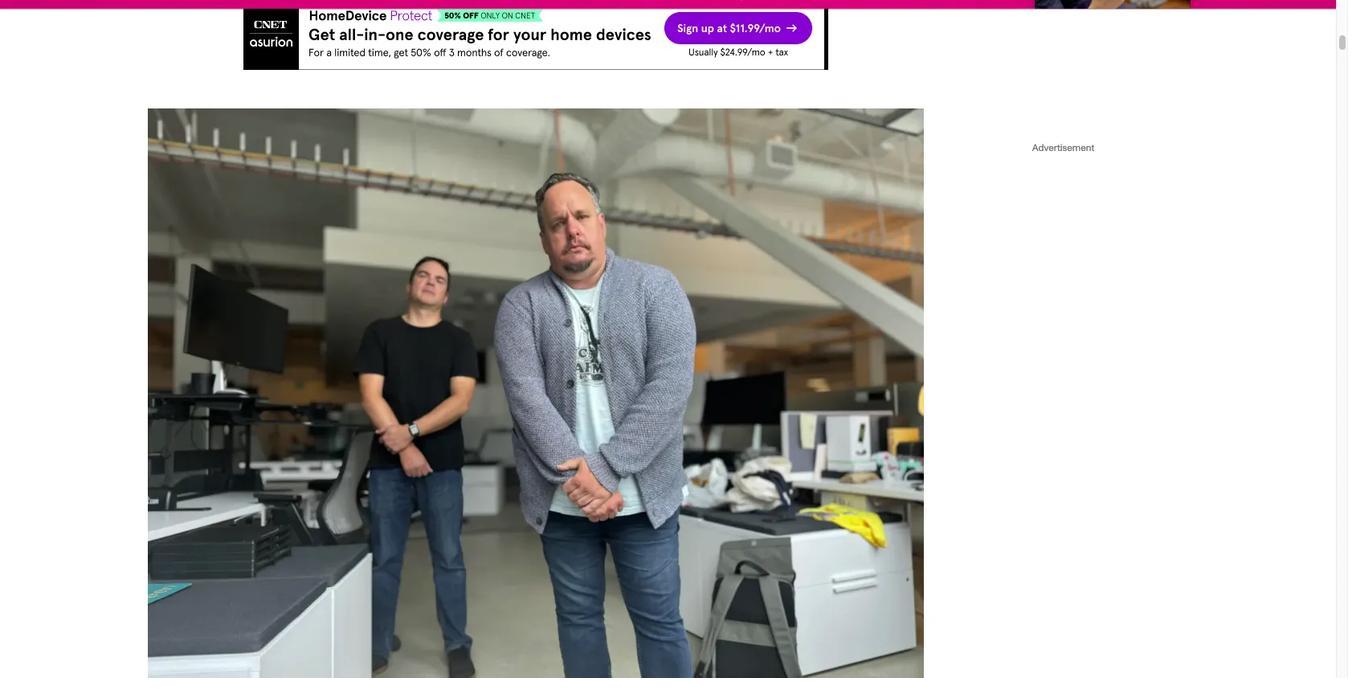 Task type: describe. For each thing, give the bounding box(es) containing it.
img 0813 2.jpg image
[[147, 109, 924, 678]]

1 advertisement region from the left
[[0, 0, 1336, 2]]

2 advertisement region from the left
[[243, 0, 828, 70]]



Task type: vqa. For each thing, say whether or not it's contained in the screenshot.
2nd Advertisement region from the left
yes



Task type: locate. For each thing, give the bounding box(es) containing it.
advertisement region
[[0, 0, 1336, 2], [243, 0, 828, 70]]



